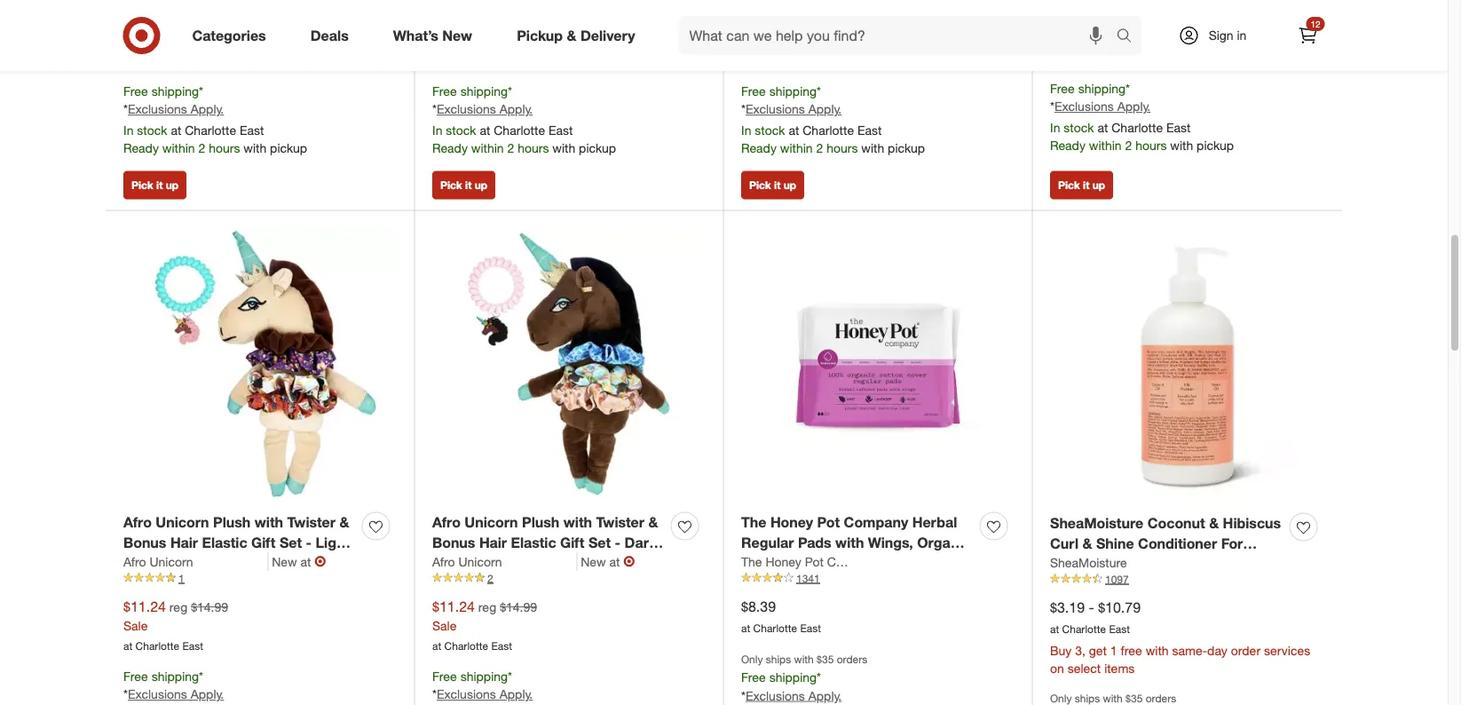 Task type: vqa. For each thing, say whether or not it's contained in the screenshot.
more
no



Task type: describe. For each thing, give the bounding box(es) containing it.
east inside the $11.99 ( $4.52 /ounce ) at charlotte east buy 1, get 1 25% off play pits natural deodorant
[[800, 32, 821, 46]]

2 pits from the left
[[577, 53, 597, 68]]

(
[[787, 10, 791, 26]]

2 link
[[432, 570, 706, 586]]

get inside $11.99 at charlotte east buy 1, get 1 25% off play pits natural deodorant
[[162, 53, 180, 68]]

within for third pick it up button from the right
[[471, 140, 504, 156]]

hibiscus
[[1223, 514, 1281, 532]]

at inside $3.19 - $10.79 at charlotte east buy 3, get 1 free with same-day order services on select items
[[1050, 622, 1060, 635]]

deodorant inside $11.99 at charlotte east buy 1, get 1 25% off play pits natural deodorant
[[335, 53, 394, 68]]

curl
[[1050, 535, 1079, 552]]

1 horizontal spatial new
[[443, 27, 473, 44]]

3 it from the left
[[774, 179, 781, 192]]

plush for light
[[213, 513, 251, 531]]

what's
[[393, 27, 439, 44]]

within for 1st pick it up button from right
[[1089, 138, 1122, 153]]

on
[[1050, 660, 1064, 676]]

$11.99 for at
[[123, 9, 166, 26]]

cover
[[792, 554, 832, 571]]

free shipping * * exclusions apply. in stock at  charlotte east ready within 2 hours with pickup for first pick it up button
[[123, 83, 307, 156]]

in
[[1237, 28, 1247, 43]]

plush for dark
[[522, 513, 560, 531]]

pickup
[[517, 27, 563, 44]]

pick for first pick it up button
[[131, 179, 153, 192]]

in for third pick it up button from the right
[[432, 123, 443, 138]]

2 pick it up button from the left
[[432, 171, 496, 200]]

light
[[316, 534, 350, 551]]

$11.24 for afro unicorn plush with twister & bonus hair elastic gift set - light - 6ct
[[123, 598, 166, 615]]

afro unicorn plush with twister & bonus hair elastic gift set - light - 6ct
[[123, 513, 350, 571]]

12
[[1311, 18, 1321, 29]]

in for third pick it up button from the left
[[741, 123, 752, 138]]

pickup & delivery
[[517, 27, 635, 44]]

pick for 1st pick it up button from right
[[1058, 179, 1080, 192]]

day
[[1208, 642, 1228, 658]]

afro for afro unicorn plush with twister & bonus hair elastic gift set - light - 6ct link
[[123, 513, 152, 531]]

$4.52
[[791, 10, 821, 26]]

2 natural from the left
[[601, 53, 641, 68]]

sign
[[1209, 28, 1234, 43]]

free inside the only ships with $35 orders free shipping * * exclusions apply.
[[741, 669, 766, 685]]

2 horizontal spatial $11.24
[[1050, 10, 1093, 27]]

1 it from the left
[[156, 179, 163, 192]]

the honey pot company link
[[741, 553, 881, 570]]

afro unicorn link for afro unicorn plush with twister & bonus hair elastic gift set - dark - 6ct
[[432, 553, 577, 570]]

3 up from the left
[[784, 179, 797, 192]]

regular
[[741, 534, 794, 551]]

$10.79
[[1099, 599, 1141, 616]]

1 horizontal spatial at charlotte east
[[1050, 51, 1130, 64]]

sign in link
[[1164, 16, 1275, 55]]

new at ¬ for light
[[272, 553, 326, 570]]

afro for afro unicorn link associated with afro unicorn plush with twister & bonus hair elastic gift set - dark - 6ct
[[432, 554, 455, 569]]

the for the honey pot company
[[741, 554, 762, 569]]

ships
[[766, 652, 791, 665]]

2 1, from the left
[[458, 53, 468, 68]]

exclusions inside the only ships with $35 orders free shipping * * exclusions apply.
[[746, 687, 805, 703]]

honey for the honey pot company herbal regular pads with wings, organic cotton cover - 20ct
[[771, 513, 813, 531]]

only
[[741, 652, 763, 665]]

shine
[[1097, 535, 1134, 552]]

$11.99 for (
[[741, 9, 784, 26]]

free shipping * * exclusions apply. in stock at  charlotte east ready within 2 hours with pickup for third pick it up button from the left
[[741, 83, 925, 156]]

afro unicorn plush with twister & bonus hair elastic gift set - dark - 6ct link
[[432, 512, 664, 571]]

pickup & delivery link
[[502, 16, 658, 55]]

get inside the $11.99 ( $4.52 /ounce ) at charlotte east buy 1, get 1 25% off play pits natural deodorant
[[780, 53, 798, 68]]

free
[[1121, 642, 1143, 658]]

12 link
[[1289, 16, 1328, 55]]

sheamoisture coconut & hibiscus curl & shine conditioner for thick curly hair
[[1050, 514, 1281, 572]]

2 up from the left
[[475, 179, 488, 192]]

only ships with $35 orders free shipping * * exclusions apply.
[[741, 652, 868, 703]]

3,
[[1076, 642, 1086, 658]]

unicorn for afro unicorn link associated with afro unicorn plush with twister & bonus hair elastic gift set - dark - 6ct
[[459, 554, 502, 569]]

$11.24 reg $14.99
[[1050, 10, 1155, 27]]

search button
[[1109, 16, 1151, 59]]

natural inside $11.99 at charlotte east buy 1, get 1 25% off play pits natural deodorant
[[292, 53, 332, 68]]

the honey pot company herbal regular pads with wings, organic cotton cover - 20ct
[[741, 513, 971, 571]]

select
[[1068, 660, 1101, 676]]

4 it from the left
[[1083, 179, 1090, 192]]

$3.19 - $10.79 at charlotte east buy 3, get 1 free with same-day order services on select items
[[1050, 599, 1311, 676]]

sheamoisture for sheamoisture coconut & hibiscus curl & shine conditioner for thick curly hair
[[1050, 514, 1144, 532]]

in for first pick it up button
[[123, 123, 134, 138]]

sale for afro unicorn plush with twister & bonus hair elastic gift set - light - 6ct
[[123, 617, 148, 633]]

items
[[1105, 660, 1135, 676]]

off inside the $11.99 ( $4.52 /ounce ) at charlotte east buy 1, get 1 25% off play pits natural deodorant
[[841, 53, 855, 68]]

at inside $11.99 at charlotte east buy 1, get 1 25% off play pits natural deodorant
[[123, 32, 133, 46]]

free shipping * * exclusions apply. for afro unicorn plush with twister & bonus hair elastic gift set - dark - 6ct
[[432, 668, 533, 702]]

$8.39
[[741, 598, 776, 615]]

afro unicorn for afro unicorn plush with twister & bonus hair elastic gift set - light - 6ct
[[123, 554, 193, 569]]

20ct
[[845, 554, 874, 571]]

reg for afro unicorn plush with twister & bonus hair elastic gift set - dark - 6ct
[[478, 599, 497, 615]]

the honey pot company
[[741, 554, 881, 569]]

unicorn for afro unicorn link corresponding to afro unicorn plush with twister & bonus hair elastic gift set - light - 6ct
[[150, 554, 193, 569]]

$11.24 for afro unicorn plush with twister & bonus hair elastic gift set - dark - 6ct
[[432, 598, 475, 615]]

sale for afro unicorn plush with twister & bonus hair elastic gift set - dark - 6ct
[[432, 617, 457, 633]]

hair for afro unicorn plush with twister & bonus hair elastic gift set - dark - 6ct
[[479, 534, 507, 551]]

the for the honey pot company herbal regular pads with wings, organic cotton cover - 20ct
[[741, 513, 767, 531]]

2 deodorant from the left
[[644, 53, 703, 68]]

categories
[[192, 27, 266, 44]]

& for sheamoisture coconut & hibiscus curl & shine conditioner for thick curly hair
[[1083, 535, 1093, 552]]

4 pick it up button from the left
[[1050, 171, 1114, 200]]

1 inside $11.99 at charlotte east buy 1, get 1 25% off play pits natural deodorant
[[184, 53, 191, 68]]

charlotte inside $8.39 at charlotte east
[[753, 621, 798, 634]]

order
[[1231, 642, 1261, 658]]

deals link
[[295, 16, 371, 55]]

bonus for afro unicorn plush with twister & bonus hair elastic gift set - light - 6ct
[[123, 534, 166, 551]]

curly
[[1091, 555, 1127, 572]]

pick for third pick it up button from the right
[[440, 179, 462, 192]]

orders
[[837, 652, 868, 665]]

reg for afro unicorn plush with twister & bonus hair elastic gift set - light - 6ct
[[169, 599, 188, 615]]

¬ for dark
[[624, 553, 635, 570]]

- inside the honey pot company herbal regular pads with wings, organic cotton cover - 20ct
[[835, 554, 841, 571]]

& up buy 1, get 1 25% off play pits natural deodorant
[[567, 27, 577, 44]]

honey for the honey pot company
[[766, 554, 802, 569]]

3 pick it up from the left
[[749, 179, 797, 192]]

play inside the $11.99 ( $4.52 /ounce ) at charlotte east buy 1, get 1 25% off play pits natural deodorant
[[859, 53, 882, 68]]

east inside $11.99 at charlotte east buy 1, get 1 25% off play pits natural deodorant
[[182, 32, 203, 46]]

$11.24 reg $14.99 sale at charlotte east for afro unicorn plush with twister & bonus hair elastic gift set - light - 6ct
[[123, 598, 228, 652]]

afro for afro unicorn link corresponding to afro unicorn plush with twister & bonus hair elastic gift set - light - 6ct
[[123, 554, 146, 569]]

$8.39 at charlotte east
[[741, 598, 821, 634]]

1 link
[[123, 570, 397, 586]]

company for the honey pot company herbal regular pads with wings, organic cotton cover - 20ct
[[844, 513, 909, 531]]

$14.99 for afro unicorn plush with twister & bonus hair elastic gift set - light - 6ct
[[191, 599, 228, 615]]

afro unicorn plush with twister & bonus hair elastic gift set - dark - 6ct
[[432, 513, 658, 571]]

sign in
[[1209, 28, 1247, 43]]

pot for the honey pot company
[[805, 554, 824, 569]]

cotton
[[741, 554, 788, 571]]

what's new
[[393, 27, 473, 44]]

$3.19
[[1050, 599, 1085, 616]]

$11.99 at charlotte east buy 1, get 1 25% off play pits natural deodorant
[[123, 9, 394, 68]]

sheamoisture for sheamoisture
[[1050, 554, 1127, 570]]

free shipping * * exclusions apply. for afro unicorn plush with twister & bonus hair elastic gift set - light - 6ct
[[123, 668, 224, 702]]

25% inside the $11.99 ( $4.52 /ounce ) at charlotte east buy 1, get 1 25% off play pits natural deodorant
[[812, 53, 838, 68]]

categories link
[[177, 16, 288, 55]]

thick
[[1050, 555, 1087, 572]]

for
[[1222, 535, 1243, 552]]

1 pick it up button from the left
[[123, 171, 187, 200]]

afro unicorn plush with twister & bonus hair elastic gift set - light - 6ct link
[[123, 512, 355, 571]]

apply. inside the only ships with $35 orders free shipping * * exclusions apply.
[[809, 687, 842, 703]]

6ct for afro unicorn plush with twister & bonus hair elastic gift set - dark - 6ct
[[442, 554, 463, 571]]

1, inside the $11.99 ( $4.52 /ounce ) at charlotte east buy 1, get 1 25% off play pits natural deodorant
[[767, 53, 777, 68]]

1 inside the $11.99 ( $4.52 /ounce ) at charlotte east buy 1, get 1 25% off play pits natural deodorant
[[802, 53, 809, 68]]



Task type: locate. For each thing, give the bounding box(es) containing it.
buy inside $3.19 - $10.79 at charlotte east buy 3, get 1 free with same-day order services on select items
[[1050, 642, 1072, 658]]

2 horizontal spatial pits
[[886, 53, 906, 68]]

plush up 2 "link"
[[522, 513, 560, 531]]

new up 2 "link"
[[581, 554, 606, 569]]

1 horizontal spatial new at ¬
[[581, 553, 635, 570]]

2 the from the top
[[741, 554, 762, 569]]

0 horizontal spatial twister
[[287, 513, 336, 531]]

25%
[[194, 53, 220, 68], [503, 53, 529, 68], [812, 53, 838, 68]]

$11.99 inside the $11.99 ( $4.52 /ounce ) at charlotte east buy 1, get 1 25% off play pits natural deodorant
[[741, 9, 784, 26]]

2 set from the left
[[589, 534, 611, 551]]

1 horizontal spatial $11.24 reg $14.99 sale at charlotte east
[[432, 598, 537, 652]]

shipping
[[1079, 80, 1126, 96], [152, 83, 199, 98], [461, 83, 508, 98], [770, 83, 817, 98], [152, 668, 199, 683], [461, 668, 508, 683], [770, 669, 817, 685]]

pits inside $11.99 at charlotte east buy 1, get 1 25% off play pits natural deodorant
[[268, 53, 288, 68]]

play down )
[[859, 53, 882, 68]]

pot up 1341
[[805, 554, 824, 569]]

2 new at ¬ from the left
[[581, 553, 635, 570]]

3 off from the left
[[841, 53, 855, 68]]

1341
[[796, 571, 820, 585]]

free shipping * * exclusions apply. in stock at  charlotte east ready within 2 hours with pickup for 1st pick it up button from right
[[1050, 80, 1234, 153]]

unicorn for afro unicorn plush with twister & bonus hair elastic gift set - dark - 6ct link
[[465, 513, 518, 531]]

0 horizontal spatial 6ct
[[133, 554, 154, 571]]

pick it up button
[[123, 171, 187, 200], [432, 171, 496, 200], [741, 171, 805, 200], [1050, 171, 1114, 200]]

1 horizontal spatial sale
[[432, 617, 457, 633]]

2 gift from the left
[[560, 534, 585, 551]]

play down "pickup & delivery"
[[550, 53, 573, 68]]

6ct
[[133, 554, 154, 571], [442, 554, 463, 571]]

0 horizontal spatial reg
[[169, 599, 188, 615]]

plush
[[213, 513, 251, 531], [522, 513, 560, 531]]

natural
[[292, 53, 332, 68], [601, 53, 641, 68], [910, 53, 950, 68]]

1 plush from the left
[[213, 513, 251, 531]]

0 horizontal spatial 1,
[[149, 53, 159, 68]]

0 horizontal spatial plush
[[213, 513, 251, 531]]

within
[[1089, 138, 1122, 153], [162, 140, 195, 156], [471, 140, 504, 156], [780, 140, 813, 156]]

1 horizontal spatial 25%
[[503, 53, 529, 68]]

sheamoisture down curl at the bottom right of the page
[[1050, 554, 1127, 570]]

1341 link
[[741, 570, 1015, 586]]

& for afro unicorn plush with twister & bonus hair elastic gift set - light - 6ct
[[340, 513, 349, 531]]

plush inside the afro unicorn plush with twister & bonus hair elastic gift set - light - 6ct
[[213, 513, 251, 531]]

& for afro unicorn plush with twister & bonus hair elastic gift set - dark - 6ct
[[649, 513, 658, 531]]

east inside $8.39 at charlotte east
[[800, 621, 821, 634]]

1 horizontal spatial deodorant
[[644, 53, 703, 68]]

2 afro unicorn from the left
[[432, 554, 502, 569]]

0 vertical spatial at charlotte east
[[432, 32, 512, 46]]

0 horizontal spatial natural
[[292, 53, 332, 68]]

afro inside the afro unicorn plush with twister & bonus hair elastic gift set - light - 6ct
[[123, 513, 152, 531]]

reg down 2 "link"
[[478, 599, 497, 615]]

1 horizontal spatial plush
[[522, 513, 560, 531]]

3 1, from the left
[[767, 53, 777, 68]]

2 it from the left
[[465, 179, 472, 192]]

1 elastic from the left
[[202, 534, 247, 551]]

services
[[1264, 642, 1311, 658]]

pick for third pick it up button from the left
[[749, 179, 771, 192]]

dark
[[625, 534, 657, 551]]

3 25% from the left
[[812, 53, 838, 68]]

hair up 1 link
[[170, 534, 198, 551]]

pot
[[817, 513, 840, 531], [805, 554, 824, 569]]

new at ¬ down light
[[272, 553, 326, 570]]

1 afro unicorn link from the left
[[123, 553, 268, 570]]

$11.99 ( $4.52 /ounce ) at charlotte east buy 1, get 1 25% off play pits natural deodorant
[[741, 9, 1012, 68]]

within for first pick it up button
[[162, 140, 195, 156]]

0 horizontal spatial $11.24
[[123, 598, 166, 615]]

the inside the honey pot company herbal regular pads with wings, organic cotton cover - 20ct
[[741, 513, 767, 531]]

twister for light
[[287, 513, 336, 531]]

unicorn inside the afro unicorn plush with twister & bonus hair elastic gift set - light - 6ct
[[156, 513, 209, 531]]

sheamoisture coconut & hibiscus curl & shine conditioner for thick curly hair link
[[1050, 513, 1283, 572]]

$11.24 reg $14.99 sale at charlotte east for afro unicorn plush with twister & bonus hair elastic gift set - dark - 6ct
[[432, 598, 537, 652]]

twister up light
[[287, 513, 336, 531]]

gift up 2 "link"
[[560, 534, 585, 551]]

sheamoisture up shine
[[1050, 514, 1144, 532]]

elastic up 2 "link"
[[511, 534, 556, 551]]

the up regular
[[741, 513, 767, 531]]

0 horizontal spatial bonus
[[123, 534, 166, 551]]

25% down /ounce at top right
[[812, 53, 838, 68]]

gift inside afro unicorn plush with twister & bonus hair elastic gift set - dark - 6ct
[[560, 534, 585, 551]]

at inside $8.39 at charlotte east
[[741, 621, 751, 634]]

2 elastic from the left
[[511, 534, 556, 551]]

2 horizontal spatial hair
[[1131, 555, 1159, 572]]

¬ for light
[[315, 553, 326, 570]]

2 free shipping * * exclusions apply. from the left
[[432, 668, 533, 702]]

at inside the $11.99 ( $4.52 /ounce ) at charlotte east buy 1, get 1 25% off play pits natural deodorant
[[741, 32, 751, 46]]

afro for afro unicorn plush with twister & bonus hair elastic gift set - dark - 6ct link
[[432, 513, 461, 531]]

set left light
[[280, 534, 302, 551]]

1 ¬ from the left
[[315, 553, 326, 570]]

0 horizontal spatial off
[[223, 53, 237, 68]]

honey
[[771, 513, 813, 531], [766, 554, 802, 569]]

company up the 1341 link
[[827, 554, 881, 569]]

pot up pads
[[817, 513, 840, 531]]

0 horizontal spatial pits
[[268, 53, 288, 68]]

& inside afro unicorn plush with twister & bonus hair elastic gift set - dark - 6ct
[[649, 513, 658, 531]]

hair inside the afro unicorn plush with twister & bonus hair elastic gift set - light - 6ct
[[170, 534, 198, 551]]

)
[[860, 10, 863, 26]]

new at ¬ down dark
[[581, 553, 635, 570]]

1 gift from the left
[[251, 534, 276, 551]]

ready
[[1050, 138, 1086, 153], [123, 140, 159, 156], [432, 140, 468, 156], [741, 140, 777, 156]]

¬ down dark
[[624, 553, 635, 570]]

1 6ct from the left
[[133, 554, 154, 571]]

charlotte inside the $11.99 ( $4.52 /ounce ) at charlotte east buy 1, get 1 25% off play pits natural deodorant
[[753, 32, 798, 46]]

reg up search
[[1096, 11, 1115, 27]]

1 the from the top
[[741, 513, 767, 531]]

set
[[280, 534, 302, 551], [589, 534, 611, 551]]

2 horizontal spatial 1,
[[767, 53, 777, 68]]

sheamoisture inside sheamoisture coconut & hibiscus curl & shine conditioner for thick curly hair
[[1050, 514, 1144, 532]]

0 horizontal spatial hair
[[170, 534, 198, 551]]

set left dark
[[589, 534, 611, 551]]

0 horizontal spatial afro unicorn
[[123, 554, 193, 569]]

2 play from the left
[[550, 53, 573, 68]]

hair right 1097
[[1131, 555, 1159, 572]]

afro unicorn link for afro unicorn plush with twister & bonus hair elastic gift set - light - 6ct
[[123, 553, 268, 570]]

free shipping * * exclusions apply. in stock at  charlotte east ready within 2 hours with pickup for third pick it up button from the right
[[432, 83, 616, 156]]

2 off from the left
[[532, 53, 546, 68]]

0 vertical spatial sheamoisture
[[1050, 514, 1144, 532]]

1097 link
[[1050, 571, 1325, 587]]

2 horizontal spatial 25%
[[812, 53, 838, 68]]

off inside $11.99 at charlotte east buy 1, get 1 25% off play pits natural deodorant
[[223, 53, 237, 68]]

organic
[[917, 534, 971, 551]]

3 pick from the left
[[749, 179, 771, 192]]

1 play from the left
[[241, 53, 264, 68]]

0 horizontal spatial ¬
[[315, 553, 326, 570]]

0 horizontal spatial deodorant
[[335, 53, 394, 68]]

sheamoisture coconut & hibiscus curl & shine conditioner for thick curly hair image
[[1050, 228, 1325, 503], [1050, 228, 1325, 503]]

25% inside $11.99 at charlotte east buy 1, get 1 25% off play pits natural deodorant
[[194, 53, 220, 68]]

0 horizontal spatial elastic
[[202, 534, 247, 551]]

1
[[184, 53, 191, 68], [493, 53, 500, 68], [802, 53, 809, 68], [178, 571, 184, 585], [1111, 642, 1118, 658]]

play inside $11.99 at charlotte east buy 1, get 1 25% off play pits natural deodorant
[[241, 53, 264, 68]]

2 horizontal spatial play
[[859, 53, 882, 68]]

6ct inside afro unicorn plush with twister & bonus hair elastic gift set - dark - 6ct
[[442, 554, 463, 571]]

new right what's
[[443, 27, 473, 44]]

1 25% from the left
[[194, 53, 220, 68]]

2 $11.24 reg $14.99 sale at charlotte east from the left
[[432, 598, 537, 652]]

1 horizontal spatial off
[[532, 53, 546, 68]]

1 pick from the left
[[131, 179, 153, 192]]

1 horizontal spatial afro unicorn link
[[432, 553, 577, 570]]

in for 1st pick it up button from right
[[1050, 120, 1061, 136]]

1 inside $3.19 - $10.79 at charlotte east buy 3, get 1 free with same-day order services on select items
[[1111, 642, 1118, 658]]

buy 1, get 1 25% off play pits natural deodorant
[[432, 53, 703, 68]]

elastic inside the afro unicorn plush with twister & bonus hair elastic gift set - light - 6ct
[[202, 534, 247, 551]]

1 horizontal spatial pits
[[577, 53, 597, 68]]

1 horizontal spatial free shipping * * exclusions apply.
[[432, 668, 533, 702]]

plush inside afro unicorn plush with twister & bonus hair elastic gift set - dark - 6ct
[[522, 513, 560, 531]]

it
[[156, 179, 163, 192], [465, 179, 472, 192], [774, 179, 781, 192], [1083, 179, 1090, 192]]

new at ¬ for dark
[[581, 553, 635, 570]]

charlotte inside $3.19 - $10.79 at charlotte east buy 3, get 1 free with same-day order services on select items
[[1062, 622, 1107, 635]]

twister for dark
[[596, 513, 645, 531]]

charlotte
[[135, 32, 179, 46], [444, 32, 489, 46], [753, 32, 798, 46], [1062, 51, 1107, 64], [1112, 120, 1163, 136], [185, 123, 236, 138], [494, 123, 545, 138], [803, 123, 854, 138], [753, 621, 798, 634], [1062, 622, 1107, 635], [135, 639, 179, 652], [444, 639, 489, 652]]

elastic up 1 link
[[202, 534, 247, 551]]

2 6ct from the left
[[442, 554, 463, 571]]

herbal
[[913, 513, 958, 531]]

elastic for light
[[202, 534, 247, 551]]

1 deodorant from the left
[[335, 53, 394, 68]]

1 horizontal spatial afro unicorn
[[432, 554, 502, 569]]

free shipping * * exclusions apply. in stock at  charlotte east ready within 2 hours with pickup
[[1050, 80, 1234, 153], [123, 83, 307, 156], [432, 83, 616, 156], [741, 83, 925, 156]]

1 new at ¬ from the left
[[272, 553, 326, 570]]

with inside the afro unicorn plush with twister & bonus hair elastic gift set - light - 6ct
[[255, 513, 283, 531]]

off down "pickup"
[[532, 53, 546, 68]]

off down /ounce at top right
[[841, 53, 855, 68]]

0 horizontal spatial new at ¬
[[272, 553, 326, 570]]

pick it up
[[131, 179, 179, 192], [440, 179, 488, 192], [749, 179, 797, 192], [1058, 179, 1106, 192]]

search
[[1109, 28, 1151, 46]]

the
[[741, 513, 767, 531], [741, 554, 762, 569]]

get inside $3.19 - $10.79 at charlotte east buy 3, get 1 free with same-day order services on select items
[[1089, 642, 1107, 658]]

1 horizontal spatial $14.99
[[500, 599, 537, 615]]

with inside afro unicorn plush with twister & bonus hair elastic gift set - dark - 6ct
[[564, 513, 592, 531]]

4 up from the left
[[1093, 179, 1106, 192]]

2 25% from the left
[[503, 53, 529, 68]]

0 horizontal spatial gift
[[251, 534, 276, 551]]

0 vertical spatial company
[[844, 513, 909, 531]]

apply.
[[1118, 99, 1151, 114], [191, 101, 224, 117], [500, 101, 533, 117], [809, 101, 842, 117], [191, 686, 224, 702], [500, 686, 533, 702], [809, 687, 842, 703]]

deals
[[311, 27, 349, 44]]

pick
[[131, 179, 153, 192], [440, 179, 462, 192], [749, 179, 771, 192], [1058, 179, 1080, 192]]

up
[[166, 179, 179, 192], [475, 179, 488, 192], [784, 179, 797, 192], [1093, 179, 1106, 192]]

buy
[[123, 53, 145, 68], [432, 53, 454, 68], [741, 53, 763, 68], [1050, 642, 1072, 658]]

1 twister from the left
[[287, 513, 336, 531]]

2 pick it up from the left
[[440, 179, 488, 192]]

3 natural from the left
[[910, 53, 950, 68]]

3 pits from the left
[[886, 53, 906, 68]]

gift for light
[[251, 534, 276, 551]]

1 vertical spatial honey
[[766, 554, 802, 569]]

get
[[162, 53, 180, 68], [471, 53, 489, 68], [780, 53, 798, 68], [1089, 642, 1107, 658]]

what's new link
[[378, 16, 495, 55]]

¬
[[315, 553, 326, 570], [624, 553, 635, 570]]

gift
[[251, 534, 276, 551], [560, 534, 585, 551]]

0 horizontal spatial at charlotte east
[[432, 32, 512, 46]]

new
[[443, 27, 473, 44], [272, 554, 297, 569], [581, 554, 606, 569]]

conditioner
[[1138, 535, 1218, 552]]

hair up 2 "link"
[[479, 534, 507, 551]]

1 natural from the left
[[292, 53, 332, 68]]

exclusions
[[1055, 99, 1114, 114], [128, 101, 187, 117], [437, 101, 496, 117], [746, 101, 805, 117], [128, 686, 187, 702], [437, 686, 496, 702], [746, 687, 805, 703]]

0 horizontal spatial free shipping * * exclusions apply.
[[123, 668, 224, 702]]

1 bonus from the left
[[123, 534, 166, 551]]

1 vertical spatial company
[[827, 554, 881, 569]]

$14.99 down 2 "link"
[[500, 599, 537, 615]]

2 horizontal spatial new
[[581, 554, 606, 569]]

gift up 1 link
[[251, 534, 276, 551]]

1 vertical spatial sheamoisture
[[1050, 554, 1127, 570]]

the honey pot company herbal regular pads with wings, organic cotton cover - 20ct link
[[741, 512, 973, 571]]

with inside $3.19 - $10.79 at charlotte east buy 3, get 1 free with same-day order services on select items
[[1146, 642, 1169, 658]]

& up light
[[340, 513, 349, 531]]

play down categories
[[241, 53, 264, 68]]

with inside the honey pot company herbal regular pads with wings, organic cotton cover - 20ct
[[836, 534, 864, 551]]

the down regular
[[741, 554, 762, 569]]

afro unicorn
[[123, 554, 193, 569], [432, 554, 502, 569]]

afro
[[123, 513, 152, 531], [432, 513, 461, 531], [123, 554, 146, 569], [432, 554, 455, 569]]

charlotte inside $11.99 at charlotte east buy 1, get 1 25% off play pits natural deodorant
[[135, 32, 179, 46]]

1 free shipping * * exclusions apply. from the left
[[123, 668, 224, 702]]

$11.99 inside $11.99 at charlotte east buy 1, get 1 25% off play pits natural deodorant
[[123, 9, 166, 26]]

1 horizontal spatial 6ct
[[442, 554, 463, 571]]

$11.24
[[1050, 10, 1093, 27], [123, 598, 166, 615], [432, 598, 475, 615]]

0 vertical spatial honey
[[771, 513, 813, 531]]

with inside the only ships with $35 orders free shipping * * exclusions apply.
[[794, 652, 814, 665]]

$11.24 reg $14.99 sale at charlotte east
[[123, 598, 228, 652], [432, 598, 537, 652]]

1 inside 1 link
[[178, 571, 184, 585]]

1 horizontal spatial play
[[550, 53, 573, 68]]

2 horizontal spatial deodorant
[[953, 53, 1012, 68]]

elastic for dark
[[511, 534, 556, 551]]

new up 1 link
[[272, 554, 297, 569]]

$14.99 inside $11.24 reg $14.99
[[1118, 11, 1155, 27]]

1 up from the left
[[166, 179, 179, 192]]

same-
[[1173, 642, 1208, 658]]

0 horizontal spatial $11.24 reg $14.99 sale at charlotte east
[[123, 598, 228, 652]]

0 horizontal spatial sale
[[123, 617, 148, 633]]

1 1, from the left
[[149, 53, 159, 68]]

2 inside "link"
[[487, 571, 493, 585]]

twister inside afro unicorn plush with twister & bonus hair elastic gift set - dark - 6ct
[[596, 513, 645, 531]]

play
[[241, 53, 264, 68], [550, 53, 573, 68], [859, 53, 882, 68]]

1 $11.24 reg $14.99 sale at charlotte east from the left
[[123, 598, 228, 652]]

twister inside the afro unicorn plush with twister & bonus hair elastic gift set - light - 6ct
[[287, 513, 336, 531]]

afro unicorn plush with twister & bonus hair elastic gift set - dark - 6ct image
[[432, 228, 706, 502], [432, 228, 706, 502]]

honey down regular
[[766, 554, 802, 569]]

3 pick it up button from the left
[[741, 171, 805, 200]]

$14.99 for afro unicorn plush with twister & bonus hair elastic gift set - dark - 6ct
[[500, 599, 537, 615]]

& inside the afro unicorn plush with twister & bonus hair elastic gift set - light - 6ct
[[340, 513, 349, 531]]

1 off from the left
[[223, 53, 237, 68]]

2 afro unicorn link from the left
[[432, 553, 577, 570]]

2 $11.99 from the left
[[741, 9, 784, 26]]

set inside the afro unicorn plush with twister & bonus hair elastic gift set - light - 6ct
[[280, 534, 302, 551]]

0 horizontal spatial 25%
[[194, 53, 220, 68]]

2 horizontal spatial off
[[841, 53, 855, 68]]

pot inside the honey pot company herbal regular pads with wings, organic cotton cover - 20ct
[[817, 513, 840, 531]]

2 twister from the left
[[596, 513, 645, 531]]

1 horizontal spatial elastic
[[511, 534, 556, 551]]

1 afro unicorn from the left
[[123, 554, 193, 569]]

1 $11.99 from the left
[[123, 9, 166, 26]]

2 horizontal spatial natural
[[910, 53, 950, 68]]

&
[[567, 27, 577, 44], [340, 513, 349, 531], [649, 513, 658, 531], [1210, 514, 1219, 532], [1083, 535, 1093, 552]]

& right coconut
[[1210, 514, 1219, 532]]

afro unicorn for afro unicorn plush with twister & bonus hair elastic gift set - dark - 6ct
[[432, 554, 502, 569]]

pits
[[268, 53, 288, 68], [577, 53, 597, 68], [886, 53, 906, 68]]

at charlotte east down $11.24 reg $14.99
[[1050, 51, 1130, 64]]

$35
[[817, 652, 834, 665]]

$14.99
[[1118, 11, 1155, 27], [191, 599, 228, 615], [500, 599, 537, 615]]

bonus for afro unicorn plush with twister & bonus hair elastic gift set - dark - 6ct
[[432, 534, 475, 551]]

0 vertical spatial the
[[741, 513, 767, 531]]

1 horizontal spatial set
[[589, 534, 611, 551]]

2 horizontal spatial reg
[[1096, 11, 1115, 27]]

pads
[[798, 534, 832, 551]]

1 horizontal spatial ¬
[[624, 553, 635, 570]]

shipping inside the only ships with $35 orders free shipping * * exclusions apply.
[[770, 669, 817, 685]]

1 sheamoisture from the top
[[1050, 514, 1144, 532]]

1 sale from the left
[[123, 617, 148, 633]]

hair inside sheamoisture coconut & hibiscus curl & shine conditioner for thick curly hair
[[1131, 555, 1159, 572]]

set inside afro unicorn plush with twister & bonus hair elastic gift set - dark - 6ct
[[589, 534, 611, 551]]

0 horizontal spatial new
[[272, 554, 297, 569]]

hair for afro unicorn plush with twister & bonus hair elastic gift set - light - 6ct
[[170, 534, 198, 551]]

$14.99 down 1 link
[[191, 599, 228, 615]]

buy inside $11.99 at charlotte east buy 1, get 1 25% off play pits natural deodorant
[[123, 53, 145, 68]]

- inside $3.19 - $10.79 at charlotte east buy 3, get 1 free with same-day order services on select items
[[1089, 599, 1095, 616]]

in
[[1050, 120, 1061, 136], [123, 123, 134, 138], [432, 123, 443, 138], [741, 123, 752, 138]]

0 horizontal spatial play
[[241, 53, 264, 68]]

0 horizontal spatial set
[[280, 534, 302, 551]]

deodorant inside the $11.99 ( $4.52 /ounce ) at charlotte east buy 1, get 1 25% off play pits natural deodorant
[[953, 53, 1012, 68]]

0 horizontal spatial $14.99
[[191, 599, 228, 615]]

bonus inside the afro unicorn plush with twister & bonus hair elastic gift set - light - 6ct
[[123, 534, 166, 551]]

delivery
[[581, 27, 635, 44]]

company up wings,
[[844, 513, 909, 531]]

bonus inside afro unicorn plush with twister & bonus hair elastic gift set - dark - 6ct
[[432, 534, 475, 551]]

new at ¬
[[272, 553, 326, 570], [581, 553, 635, 570]]

1 pits from the left
[[268, 53, 288, 68]]

bonus
[[123, 534, 166, 551], [432, 534, 475, 551]]

3 play from the left
[[859, 53, 882, 68]]

/ounce
[[821, 10, 860, 26]]

unicorn
[[156, 513, 209, 531], [465, 513, 518, 531], [150, 554, 193, 569], [459, 554, 502, 569]]

company for the honey pot company
[[827, 554, 881, 569]]

reg down 1 link
[[169, 599, 188, 615]]

twister up dark
[[596, 513, 645, 531]]

buy inside the $11.99 ( $4.52 /ounce ) at charlotte east buy 1, get 1 25% off play pits natural deodorant
[[741, 53, 763, 68]]

honey inside the honey pot company herbal regular pads with wings, organic cotton cover - 20ct
[[771, 513, 813, 531]]

set for light
[[280, 534, 302, 551]]

sheamoisture link
[[1050, 554, 1127, 571]]

unicorn for afro unicorn plush with twister & bonus hair elastic gift set - light - 6ct link
[[156, 513, 209, 531]]

6ct inside the afro unicorn plush with twister & bonus hair elastic gift set - light - 6ct
[[133, 554, 154, 571]]

off down categories
[[223, 53, 237, 68]]

unicorn inside afro unicorn plush with twister & bonus hair elastic gift set - dark - 6ct
[[465, 513, 518, 531]]

plush up 1 link
[[213, 513, 251, 531]]

2 sheamoisture from the top
[[1050, 554, 1127, 570]]

What can we help you find? suggestions appear below search field
[[679, 16, 1121, 55]]

6ct for afro unicorn plush with twister & bonus hair elastic gift set - light - 6ct
[[133, 554, 154, 571]]

1 horizontal spatial bonus
[[432, 534, 475, 551]]

1 vertical spatial at charlotte east
[[1050, 51, 1130, 64]]

wings,
[[868, 534, 913, 551]]

1, inside $11.99 at charlotte east buy 1, get 1 25% off play pits natural deodorant
[[149, 53, 159, 68]]

company inside the honey pot company herbal regular pads with wings, organic cotton cover - 20ct
[[844, 513, 909, 531]]

set for dark
[[589, 534, 611, 551]]

new for afro unicorn plush with twister & bonus hair elastic gift set - light - 6ct
[[272, 554, 297, 569]]

at
[[123, 32, 133, 46], [432, 32, 442, 46], [741, 32, 751, 46], [1050, 51, 1060, 64], [1098, 120, 1108, 136], [171, 123, 181, 138], [480, 123, 490, 138], [789, 123, 799, 138], [300, 554, 311, 569], [609, 554, 620, 569], [741, 621, 751, 634], [1050, 622, 1060, 635], [123, 639, 133, 652], [432, 639, 442, 652]]

4 pick from the left
[[1058, 179, 1080, 192]]

1 set from the left
[[280, 534, 302, 551]]

3 deodorant from the left
[[953, 53, 1012, 68]]

hair
[[170, 534, 198, 551], [479, 534, 507, 551], [1131, 555, 1159, 572]]

& up dark
[[649, 513, 658, 531]]

2 sale from the left
[[432, 617, 457, 633]]

2 ¬ from the left
[[624, 553, 635, 570]]

0 vertical spatial pot
[[817, 513, 840, 531]]

reg inside $11.24 reg $14.99
[[1096, 11, 1115, 27]]

elastic
[[202, 534, 247, 551], [511, 534, 556, 551]]

gift inside the afro unicorn plush with twister & bonus hair elastic gift set - light - 6ct
[[251, 534, 276, 551]]

1 horizontal spatial $11.99
[[741, 9, 784, 26]]

1 horizontal spatial $11.24
[[432, 598, 475, 615]]

pot for the honey pot company herbal regular pads with wings, organic cotton cover - 20ct
[[817, 513, 840, 531]]

pits inside the $11.99 ( $4.52 /ounce ) at charlotte east buy 1, get 1 25% off play pits natural deodorant
[[886, 53, 906, 68]]

1 vertical spatial the
[[741, 554, 762, 569]]

1 vertical spatial pot
[[805, 554, 824, 569]]

0 horizontal spatial $11.99
[[123, 9, 166, 26]]

coconut
[[1148, 514, 1206, 532]]

¬ down light
[[315, 553, 326, 570]]

1 horizontal spatial hair
[[479, 534, 507, 551]]

afro inside afro unicorn plush with twister & bonus hair elastic gift set - dark - 6ct
[[432, 513, 461, 531]]

1 pick it up from the left
[[131, 179, 179, 192]]

elastic inside afro unicorn plush with twister & bonus hair elastic gift set - dark - 6ct
[[511, 534, 556, 551]]

2 horizontal spatial $14.99
[[1118, 11, 1155, 27]]

gift for dark
[[560, 534, 585, 551]]

1 horizontal spatial 1,
[[458, 53, 468, 68]]

hair inside afro unicorn plush with twister & bonus hair elastic gift set - dark - 6ct
[[479, 534, 507, 551]]

free
[[1050, 80, 1075, 96], [123, 83, 148, 98], [432, 83, 457, 98], [741, 83, 766, 98], [123, 668, 148, 683], [432, 668, 457, 683], [741, 669, 766, 685]]

& up sheamoisture link
[[1083, 535, 1093, 552]]

at charlotte east left "pickup"
[[432, 32, 512, 46]]

1097
[[1105, 572, 1129, 586]]

east inside $3.19 - $10.79 at charlotte east buy 3, get 1 free with same-day order services on select items
[[1109, 622, 1130, 635]]

honey up pads
[[771, 513, 813, 531]]

east
[[182, 32, 203, 46], [491, 32, 512, 46], [800, 32, 821, 46], [1109, 51, 1130, 64], [1167, 120, 1191, 136], [240, 123, 264, 138], [549, 123, 573, 138], [858, 123, 882, 138], [800, 621, 821, 634], [1109, 622, 1130, 635], [182, 639, 203, 652], [491, 639, 512, 652]]

afro unicorn plush with twister & bonus hair elastic gift set - light - 6ct image
[[123, 228, 397, 502], [123, 228, 397, 502]]

$14.99 up search
[[1118, 11, 1155, 27]]

natural inside the $11.99 ( $4.52 /ounce ) at charlotte east buy 1, get 1 25% off play pits natural deodorant
[[910, 53, 950, 68]]

0 horizontal spatial afro unicorn link
[[123, 553, 268, 570]]

within for third pick it up button from the left
[[780, 140, 813, 156]]

2 bonus from the left
[[432, 534, 475, 551]]

stock
[[1064, 120, 1094, 136], [137, 123, 167, 138], [446, 123, 476, 138], [755, 123, 785, 138]]

2 plush from the left
[[522, 513, 560, 531]]

2 pick from the left
[[440, 179, 462, 192]]

1 horizontal spatial gift
[[560, 534, 585, 551]]

1 horizontal spatial natural
[[601, 53, 641, 68]]

new for afro unicorn plush with twister & bonus hair elastic gift set - dark - 6ct
[[581, 554, 606, 569]]

4 pick it up from the left
[[1058, 179, 1106, 192]]

1 horizontal spatial reg
[[478, 599, 497, 615]]

25% down categories
[[194, 53, 220, 68]]

the honey pot company herbal regular pads with wings, organic cotton cover - 20ct image
[[741, 228, 1015, 502], [741, 228, 1015, 502]]

1 horizontal spatial twister
[[596, 513, 645, 531]]

25% down "pickup"
[[503, 53, 529, 68]]



